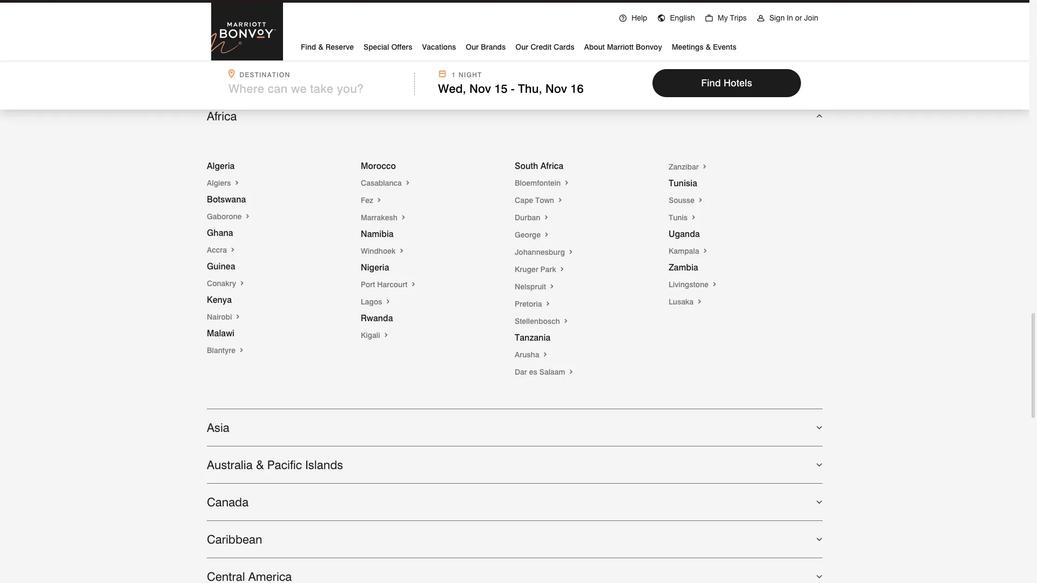 Task type: vqa. For each thing, say whether or not it's contained in the screenshot.
Livingstone Link
yes



Task type: locate. For each thing, give the bounding box(es) containing it.
zambia
[[669, 263, 698, 273]]

arrow right image up johannesburg link
[[543, 231, 551, 239]]

nigeria
[[361, 263, 389, 273]]

in
[[787, 14, 793, 22]]

& inside "dropdown button"
[[318, 43, 324, 51]]

vacations
[[422, 43, 456, 51]]

africa up algeria
[[207, 109, 237, 123]]

or
[[795, 14, 802, 22]]

africa button
[[207, 98, 823, 135]]

arrow right image for casablanca
[[404, 179, 412, 188]]

gaborone link
[[207, 212, 251, 221]]

africa
[[207, 109, 237, 123], [541, 161, 563, 171]]

16
[[570, 82, 584, 96]]

lusaka link
[[669, 298, 703, 306]]

cape
[[515, 196, 533, 205]]

sousse link
[[669, 196, 704, 205]]

3 round image from the left
[[757, 14, 765, 23]]

our left credit
[[516, 43, 529, 51]]

botswana
[[207, 195, 246, 205]]

arrow right image up stellenbosch link
[[544, 300, 552, 309]]

meetings & events
[[672, 43, 737, 51]]

arrow right image for algiers
[[233, 179, 241, 188]]

fez
[[361, 196, 375, 205]]

find left reserve
[[301, 43, 316, 51]]

accra link
[[207, 246, 237, 255]]

accra
[[207, 246, 229, 255]]

2 horizontal spatial round image
[[757, 14, 765, 23]]

find left hotels on the top right of the page
[[701, 77, 721, 89]]

kigali link
[[361, 331, 390, 340]]

arrow right image for livingstone
[[711, 281, 718, 289]]

0 horizontal spatial find
[[301, 43, 316, 51]]

our left brands
[[466, 43, 479, 51]]

arrow right image for marrakesh
[[400, 214, 407, 222]]

help
[[632, 14, 647, 22]]

arrow right image for george
[[543, 231, 551, 239]]

find
[[301, 43, 316, 51], [701, 77, 721, 89]]

kampala link
[[669, 247, 709, 256]]

kruger park
[[515, 265, 558, 274]]

pacific
[[267, 458, 302, 472]]

round image inside sign in or join button
[[757, 14, 765, 23]]

arrow right image up marrakesh
[[375, 196, 383, 205]]

arrow right image down park
[[548, 283, 556, 291]]

arrow right image for durban
[[543, 214, 550, 222]]

-
[[511, 82, 515, 96]]

0 vertical spatial africa
[[207, 109, 237, 123]]

round image for my trips
[[705, 14, 714, 23]]

durban
[[515, 214, 543, 222]]

1
[[452, 71, 456, 79]]

kruger
[[515, 265, 538, 274]]

1 vertical spatial find
[[701, 77, 721, 89]]

arrow right image
[[563, 179, 571, 188], [556, 196, 564, 205], [697, 196, 704, 205], [244, 212, 251, 221], [400, 214, 407, 222], [543, 214, 550, 222], [690, 214, 697, 222], [701, 247, 709, 256], [567, 248, 575, 257], [238, 279, 246, 288], [711, 281, 718, 289], [384, 298, 392, 306], [696, 298, 703, 306], [234, 313, 242, 322], [562, 317, 570, 326], [542, 351, 549, 359], [567, 368, 575, 377]]

our brands button
[[466, 38, 506, 54]]

special
[[364, 43, 389, 51]]

arrow right image up "sousse" link
[[701, 163, 709, 171]]

arrow right image down rwanda
[[382, 331, 390, 340]]

2 our from the left
[[516, 43, 529, 51]]

0 horizontal spatial &
[[256, 458, 264, 472]]

& left events
[[706, 43, 711, 51]]

find & reserve
[[301, 43, 354, 51]]

1 our from the left
[[466, 43, 479, 51]]

arrow right image for cape town
[[556, 196, 564, 205]]

arrow right image up guinea
[[229, 246, 237, 255]]

2 round image from the left
[[705, 14, 714, 23]]

arrow right image for stellenbosch
[[562, 317, 570, 326]]

zanzibar link
[[669, 163, 709, 171]]

0 horizontal spatial round image
[[619, 14, 627, 23]]

town
[[535, 196, 554, 205]]

0 horizontal spatial nov
[[469, 82, 491, 96]]

hotels
[[724, 77, 752, 89]]

round image inside help link
[[619, 14, 627, 23]]

our inside dropdown button
[[466, 43, 479, 51]]

our for our credit cards
[[516, 43, 529, 51]]

nairobi link
[[207, 313, 242, 322]]

arrow right image
[[701, 163, 709, 171], [233, 179, 241, 188], [404, 179, 412, 188], [375, 196, 383, 205], [543, 231, 551, 239], [229, 246, 237, 255], [398, 247, 405, 256], [558, 265, 566, 274], [410, 281, 417, 289], [548, 283, 556, 291], [544, 300, 552, 309], [382, 331, 390, 340], [238, 346, 245, 355]]

our
[[466, 43, 479, 51], [516, 43, 529, 51]]

casablanca link
[[361, 179, 412, 188]]

arrow right image for zanzibar
[[701, 163, 709, 171]]

africa inside dropdown button
[[207, 109, 237, 123]]

johannesburg link
[[515, 248, 575, 257]]

casablanca
[[361, 179, 404, 188]]

explore the world
[[207, 27, 409, 53]]

tanzania
[[515, 333, 551, 343]]

malawi
[[207, 329, 234, 339]]

arrow right image up botswana at the top of the page
[[233, 179, 241, 188]]

& left reserve
[[318, 43, 324, 51]]

our credit cards
[[516, 43, 575, 51]]

find hotels
[[701, 77, 752, 89]]

nov down night
[[469, 82, 491, 96]]

explore
[[207, 27, 280, 53]]

1 horizontal spatial nov
[[545, 82, 567, 96]]

1 horizontal spatial find
[[701, 77, 721, 89]]

cape town link
[[515, 196, 564, 205]]

ghana
[[207, 228, 233, 238]]

kigali
[[361, 331, 382, 340]]

caribbean button
[[207, 522, 823, 558]]

arrow right image for conakry
[[238, 279, 246, 288]]

find inside button
[[701, 77, 721, 89]]

pretoria link
[[515, 300, 552, 309]]

reserve
[[326, 43, 354, 51]]

about
[[584, 43, 605, 51]]

arrow right image right park
[[558, 265, 566, 274]]

& left pacific
[[256, 458, 264, 472]]

0 vertical spatial find
[[301, 43, 316, 51]]

stellenbosch link
[[515, 317, 570, 326]]

windhoek
[[361, 247, 398, 256]]

our brands
[[466, 43, 506, 51]]

africa up bloemfontein link
[[541, 161, 563, 171]]

park
[[541, 265, 556, 274]]

asia
[[207, 421, 229, 435]]

salaam
[[539, 368, 565, 377]]

special offers button
[[364, 38, 412, 54]]

dar
[[515, 368, 527, 377]]

arrow right image right harcourt
[[410, 281, 417, 289]]

tunis
[[669, 214, 690, 222]]

nov left '16'
[[545, 82, 567, 96]]

&
[[318, 43, 324, 51], [706, 43, 711, 51], [256, 458, 264, 472]]

find inside "dropdown button"
[[301, 43, 316, 51]]

arrow right image up harcourt
[[398, 247, 405, 256]]

tunis link
[[669, 214, 697, 222]]

arrow right image for accra
[[229, 246, 237, 255]]

australia & pacific islands
[[207, 458, 343, 472]]

1 round image from the left
[[619, 14, 627, 23]]

1 horizontal spatial our
[[516, 43, 529, 51]]

arrow right image for sousse
[[697, 196, 704, 205]]

arrow right image down the nairobi link
[[238, 346, 245, 355]]

& for reserve
[[318, 43, 324, 51]]

1 horizontal spatial round image
[[705, 14, 714, 23]]

bloemfontein link
[[515, 179, 571, 188]]

0 horizontal spatial africa
[[207, 109, 237, 123]]

english button
[[652, 1, 700, 32]]

& for pacific
[[256, 458, 264, 472]]

livingstone
[[669, 281, 711, 289]]

arrow right image for pretoria
[[544, 300, 552, 309]]

round image left help
[[619, 14, 627, 23]]

round image
[[619, 14, 627, 23], [705, 14, 714, 23], [757, 14, 765, 23]]

arrow right image for johannesburg
[[567, 248, 575, 257]]

find & reserve button
[[301, 38, 354, 54]]

0 horizontal spatial our
[[466, 43, 479, 51]]

arusha link
[[515, 351, 549, 359]]

johannesburg
[[515, 248, 567, 257]]

Destination text field
[[229, 82, 394, 96]]

round image inside the my trips button
[[705, 14, 714, 23]]

arrow right image for tunis
[[690, 214, 697, 222]]

canada button
[[207, 484, 823, 521]]

round image left my
[[705, 14, 714, 23]]

1 horizontal spatial africa
[[541, 161, 563, 171]]

bloemfontein
[[515, 179, 563, 188]]

round image left the sign
[[757, 14, 765, 23]]

nov
[[469, 82, 491, 96], [545, 82, 567, 96]]

1 horizontal spatial &
[[318, 43, 324, 51]]

blantyre
[[207, 346, 238, 355]]

fez link
[[361, 196, 383, 205]]

None search field
[[0, 61, 1030, 110]]

arrow right image for nairobi
[[234, 313, 242, 322]]

arrow right image up marrakesh "link"
[[404, 179, 412, 188]]

2 horizontal spatial &
[[706, 43, 711, 51]]



Task type: describe. For each thing, give the bounding box(es) containing it.
destination field
[[229, 82, 408, 96]]

gaborone
[[207, 212, 244, 221]]

arrow right image for nelspruit
[[548, 283, 556, 291]]

english
[[670, 14, 695, 22]]

find for find hotels
[[701, 77, 721, 89]]

arrow right image for kampala
[[701, 247, 709, 256]]

zanzibar
[[669, 163, 701, 171]]

australia
[[207, 458, 253, 472]]

help link
[[614, 1, 652, 32]]

lusaka
[[669, 298, 696, 306]]

blantyre link
[[207, 346, 245, 355]]

special offers
[[364, 43, 412, 51]]

conakry
[[207, 279, 238, 288]]

night
[[459, 71, 482, 79]]

arrow right image for fez
[[375, 196, 383, 205]]

port harcourt link
[[361, 281, 417, 289]]

join
[[804, 14, 818, 22]]

events
[[713, 43, 737, 51]]

algiers
[[207, 179, 233, 188]]

& for events
[[706, 43, 711, 51]]

brands
[[481, 43, 506, 51]]

guinea
[[207, 262, 235, 272]]

2 nov from the left
[[545, 82, 567, 96]]

kenya
[[207, 295, 232, 305]]

1 nov from the left
[[469, 82, 491, 96]]

my trips button
[[700, 1, 752, 32]]

sign in or join
[[770, 14, 818, 22]]

none search field containing wed, nov 15 - thu, nov 16
[[0, 61, 1030, 110]]

es
[[529, 368, 537, 377]]

george
[[515, 231, 543, 239]]

credit
[[531, 43, 552, 51]]

round image for help
[[619, 14, 627, 23]]

stellenbosch
[[515, 317, 562, 326]]

kruger park link
[[515, 265, 566, 274]]

cards
[[554, 43, 575, 51]]

1 vertical spatial africa
[[541, 161, 563, 171]]

nairobi
[[207, 313, 234, 322]]

my
[[718, 14, 728, 22]]

tunisia
[[669, 178, 697, 189]]

round image for sign in or join
[[757, 14, 765, 23]]

arrow right image for kigali
[[382, 331, 390, 340]]

arrow right image for gaborone
[[244, 212, 251, 221]]

arrow right image for bloemfontein
[[563, 179, 571, 188]]

destination
[[240, 71, 290, 79]]

sign in or join button
[[752, 1, 823, 32]]

world
[[322, 27, 379, 53]]

canada
[[207, 496, 249, 510]]

south
[[515, 161, 538, 171]]

arrow right image for port harcourt
[[410, 281, 417, 289]]

arrow right image for dar es salaam
[[567, 368, 575, 377]]

thu,
[[518, 82, 542, 96]]

islands
[[305, 458, 343, 472]]

nelspruit
[[515, 283, 548, 291]]

marriott
[[607, 43, 634, 51]]

windhoek link
[[361, 247, 405, 256]]

caribbean
[[207, 533, 262, 547]]

harcourt
[[377, 281, 408, 289]]

dar es salaam
[[515, 368, 567, 377]]

lagos
[[361, 298, 384, 306]]

the
[[286, 27, 316, 53]]

nelspruit link
[[515, 283, 556, 291]]

our credit cards link
[[516, 38, 575, 54]]

arrow right image for lusaka
[[696, 298, 703, 306]]

our for our brands
[[466, 43, 479, 51]]

arrow right image for blantyre
[[238, 346, 245, 355]]

australia & pacific islands button
[[207, 447, 823, 484]]

about marriott bonvoy button
[[584, 38, 662, 54]]

about marriott bonvoy
[[584, 43, 662, 51]]

asia button
[[207, 410, 823, 446]]

wed,
[[438, 82, 466, 96]]

rwanda
[[361, 314, 393, 324]]

arrow right image for windhoek
[[398, 247, 405, 256]]

arrow right image for lagos
[[384, 298, 392, 306]]

find for find & reserve
[[301, 43, 316, 51]]

round image
[[657, 14, 666, 23]]

cape town
[[515, 196, 556, 205]]

algiers link
[[207, 179, 241, 188]]

sign
[[770, 14, 785, 22]]

arrow right image for kruger park
[[558, 265, 566, 274]]

uganda
[[669, 229, 700, 239]]

arrow right image for arusha
[[542, 351, 549, 359]]

conakry link
[[207, 279, 246, 288]]

arusha
[[515, 351, 542, 359]]

durban link
[[515, 214, 550, 222]]

namibia
[[361, 229, 394, 239]]

sousse
[[669, 196, 697, 205]]

algeria
[[207, 161, 235, 171]]

marrakesh
[[361, 214, 400, 222]]

dar es salaam link
[[515, 368, 575, 377]]



